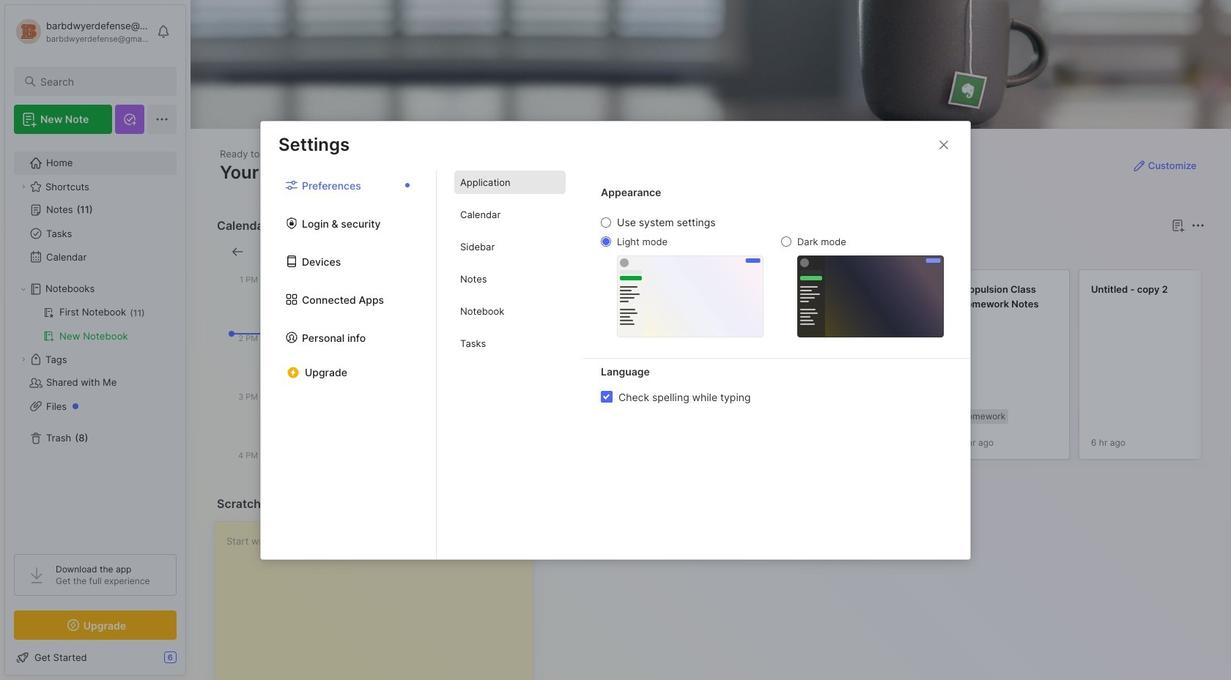 Task type: locate. For each thing, give the bounding box(es) containing it.
Search text field
[[40, 75, 163, 89]]

None search field
[[40, 73, 163, 90]]

group
[[14, 301, 176, 348]]

None radio
[[781, 237, 792, 247]]

tree
[[5, 143, 185, 542]]

group inside 'tree'
[[14, 301, 176, 348]]

none search field inside main element
[[40, 73, 163, 90]]

tab
[[454, 171, 566, 194], [454, 203, 566, 226], [454, 235, 566, 259], [554, 243, 597, 261], [603, 243, 663, 261], [454, 268, 566, 291], [454, 300, 566, 323], [454, 332, 566, 355]]

option group
[[601, 216, 944, 338]]

row group
[[551, 270, 1231, 469]]

None checkbox
[[601, 391, 613, 403]]

tab list
[[261, 171, 437, 560], [437, 171, 583, 560], [554, 243, 1203, 261]]

expand notebooks image
[[19, 285, 28, 294]]

None radio
[[601, 218, 611, 228], [601, 237, 611, 247], [601, 218, 611, 228], [601, 237, 611, 247]]

Start writing… text field
[[226, 523, 532, 681]]



Task type: describe. For each thing, give the bounding box(es) containing it.
tree inside main element
[[5, 143, 185, 542]]

main element
[[0, 0, 191, 681]]

expand tags image
[[19, 356, 28, 364]]

close image
[[935, 136, 953, 154]]



Task type: vqa. For each thing, say whether or not it's contained in the screenshot.
choose default view option for spreadsheets Field
no



